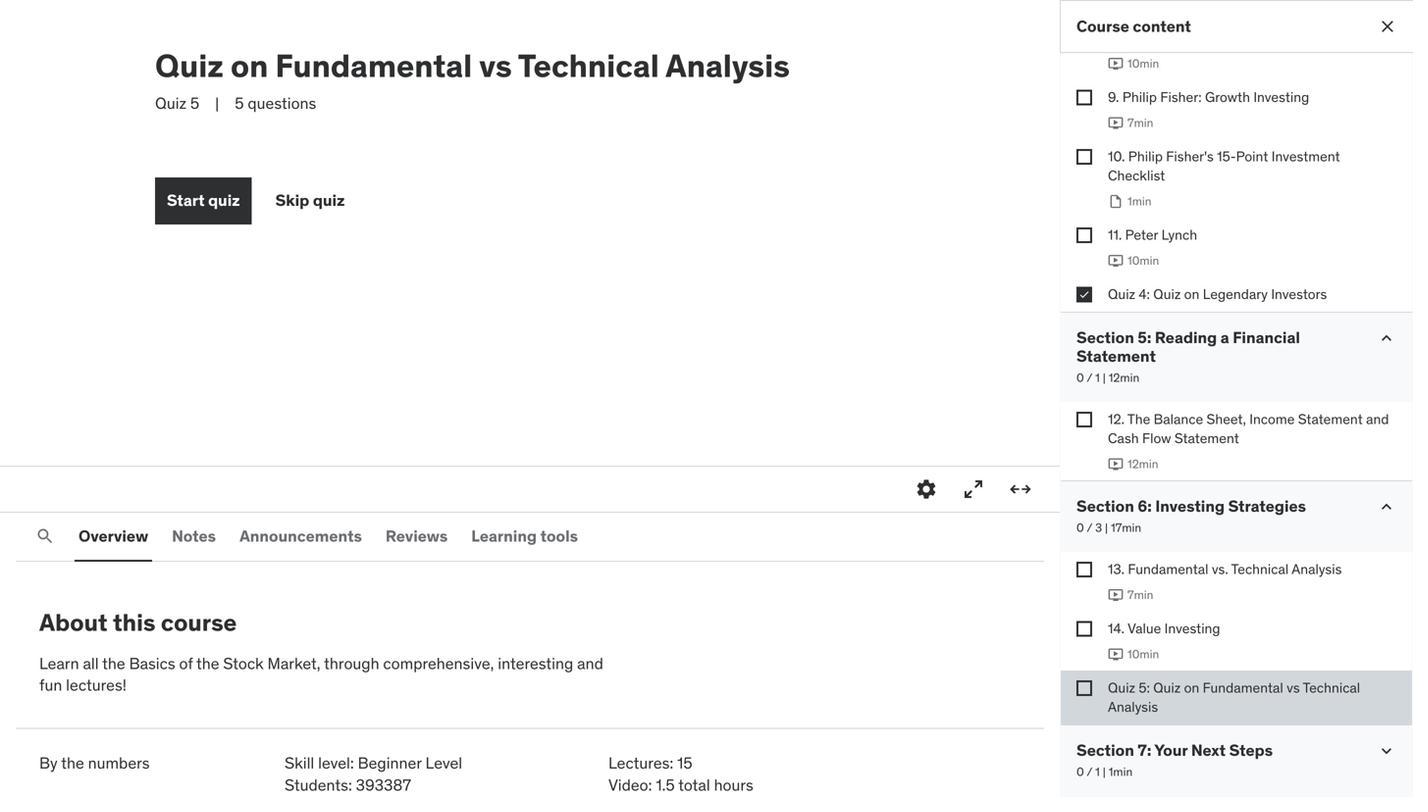 Task type: describe. For each thing, give the bounding box(es) containing it.
fisher's
[[1166, 148, 1214, 165]]

0 vertical spatial technical
[[518, 46, 659, 85]]

7min for philip
[[1128, 115, 1153, 131]]

about
[[39, 608, 108, 638]]

about this course
[[39, 608, 237, 638]]

| inside section 5: reading a financial statement 0 / 1 | 12min
[[1103, 371, 1106, 386]]

15-
[[1217, 148, 1236, 165]]

fullscreen image
[[962, 478, 985, 501]]

lectures!
[[66, 676, 127, 696]]

learning tools button
[[467, 513, 582, 560]]

search image
[[35, 527, 55, 547]]

skip quiz link
[[275, 177, 345, 225]]

learning
[[471, 526, 537, 546]]

17min
[[1111, 521, 1141, 536]]

start
[[167, 191, 205, 211]]

small image for section 7: your next steps
[[1377, 742, 1396, 761]]

1 horizontal spatial statement
[[1174, 430, 1239, 448]]

point
[[1236, 148, 1268, 165]]

fisher:
[[1160, 88, 1202, 106]]

checklist
[[1108, 167, 1165, 184]]

vs.
[[1212, 561, 1228, 578]]

0 inside 'section 6: investing strategies 0 / 3 | 17min'
[[1076, 521, 1084, 536]]

numbers
[[88, 754, 150, 774]]

fundamental inside the quiz 5: quiz on fundamental vs technical analysis
[[1203, 679, 1283, 697]]

overview
[[79, 526, 148, 546]]

course
[[1076, 16, 1129, 36]]

skip
[[275, 191, 309, 211]]

reviews button
[[382, 513, 452, 560]]

philip for 10.
[[1128, 148, 1163, 165]]

2 xsmall image from the top
[[1076, 149, 1092, 165]]

legendary
[[1203, 285, 1268, 303]]

7:
[[1138, 741, 1151, 761]]

13.
[[1108, 561, 1125, 578]]

quiz 4: quiz on legendary investors
[[1108, 285, 1327, 303]]

0 vertical spatial fundamental
[[275, 46, 472, 85]]

13. fundamental vs. technical analysis
[[1108, 561, 1342, 578]]

market,
[[267, 654, 321, 674]]

investing for 6:
[[1155, 497, 1225, 517]]

through
[[324, 654, 379, 674]]

level:
[[318, 754, 354, 774]]

quiz for skip quiz
[[313, 191, 345, 211]]

section for /
[[1076, 497, 1134, 517]]

3
[[1095, 521, 1102, 536]]

flow
[[1142, 430, 1171, 448]]

learn all the basics of the stock market, through comprehensive, interesting and fun lectures!
[[39, 654, 603, 696]]

xsmall image for 14.
[[1076, 622, 1092, 637]]

investors
[[1271, 285, 1327, 303]]

video:
[[608, 776, 652, 796]]

section 5: reading a financial statement button
[[1076, 328, 1361, 367]]

level
[[425, 754, 462, 774]]

income
[[1249, 411, 1295, 428]]

section for 0
[[1076, 741, 1134, 761]]

small image for section 6: investing strategies
[[1377, 498, 1396, 517]]

course content
[[1076, 16, 1191, 36]]

12min inside section 5: reading a financial statement 0 / 1 | 12min
[[1109, 371, 1140, 386]]

students:
[[285, 776, 352, 796]]

learning tools
[[471, 526, 578, 546]]

tools
[[540, 526, 578, 546]]

393387
[[356, 776, 411, 796]]

lectures:
[[608, 754, 673, 774]]

expanded view image
[[1009, 478, 1032, 501]]

learn
[[39, 654, 79, 674]]

| inside the section 7: your next steps 0 / 1 | 1min
[[1103, 765, 1106, 780]]

skill level: beginner level students: 393387
[[285, 754, 462, 796]]

1 inside section 5: reading a financial statement 0 / 1 | 12min
[[1095, 371, 1100, 386]]

vs inside the quiz 5: quiz on fundamental vs technical analysis
[[1287, 679, 1300, 697]]

11.
[[1108, 226, 1122, 244]]

0 inside the section 7: your next steps 0 / 1 | 1min
[[1076, 765, 1084, 780]]

course
[[161, 608, 237, 638]]

lectures: 15 video: 1.5 total hours
[[608, 754, 753, 796]]

stock
[[223, 654, 264, 674]]

6:
[[1138, 497, 1152, 517]]

play value investing image
[[1108, 647, 1124, 663]]

start philip fisher's 15-point investment checklist image
[[1108, 194, 1124, 209]]

4:
[[1139, 285, 1150, 303]]

close course content sidebar image
[[1378, 17, 1397, 36]]

/ inside the section 7: your next steps 0 / 1 | 1min
[[1087, 765, 1092, 780]]

section 7: your next steps button
[[1076, 741, 1273, 761]]

1 10min from the top
[[1128, 56, 1159, 71]]

basics
[[129, 654, 175, 674]]

/ inside 'section 6: investing strategies 0 / 3 | 17min'
[[1087, 521, 1092, 536]]

quiz for 5:
[[1108, 679, 1135, 697]]

next
[[1191, 741, 1226, 761]]

quiz for 4:
[[1108, 285, 1135, 303]]

by
[[39, 754, 58, 774]]

5 questions
[[235, 93, 316, 113]]

section for statement
[[1076, 328, 1134, 348]]

1 5 from the left
[[190, 93, 199, 113]]

quiz on fundamental vs technical analysis
[[155, 46, 790, 85]]

10.
[[1108, 148, 1125, 165]]

xsmall image for 11.
[[1076, 228, 1092, 243]]

statement for financial
[[1076, 346, 1156, 367]]

overview button
[[75, 513, 152, 560]]

10. philip fisher's 15-point investment checklist
[[1108, 148, 1340, 184]]

play peter lynch image
[[1108, 253, 1124, 269]]

11. peter lynch
[[1108, 226, 1197, 244]]

cash
[[1108, 430, 1139, 448]]

comprehensive,
[[383, 654, 494, 674]]

reviews
[[386, 526, 448, 546]]



Task type: locate. For each thing, give the bounding box(es) containing it.
statement down sheet,
[[1174, 430, 1239, 448]]

5 left 5 questions
[[190, 93, 199, 113]]

2 10min from the top
[[1128, 253, 1159, 268]]

3 section from the top
[[1076, 741, 1134, 761]]

hours
[[714, 776, 753, 796]]

your
[[1154, 741, 1188, 761]]

1 vertical spatial investing
[[1155, 497, 1225, 517]]

1 section from the top
[[1076, 328, 1134, 348]]

1 vertical spatial 0
[[1076, 521, 1084, 536]]

0 vertical spatial on
[[231, 46, 268, 85]]

on for quiz 5: quiz on fundamental vs technical analysis
[[1184, 679, 1199, 697]]

0 vertical spatial vs
[[479, 46, 512, 85]]

xsmall image for 13.
[[1076, 562, 1092, 578]]

1 horizontal spatial quiz
[[313, 191, 345, 211]]

quiz for on
[[155, 46, 224, 85]]

section 6: investing strategies button
[[1076, 497, 1306, 517]]

5: inside section 5: reading a financial statement 0 / 1 | 12min
[[1138, 328, 1151, 348]]

1 quiz from the left
[[208, 191, 240, 211]]

7min
[[1128, 115, 1153, 131], [1128, 588, 1153, 603]]

3 10min from the top
[[1128, 647, 1159, 662]]

1 horizontal spatial technical
[[1231, 561, 1289, 578]]

0 vertical spatial and
[[1366, 411, 1389, 428]]

statement up "12."
[[1076, 346, 1156, 367]]

statement for income
[[1298, 411, 1363, 428]]

2 1 from the top
[[1095, 765, 1100, 780]]

statement inside section 5: reading a financial statement 0 / 1 | 12min
[[1076, 346, 1156, 367]]

0 vertical spatial statement
[[1076, 346, 1156, 367]]

3 0 from the top
[[1076, 765, 1084, 780]]

analysis inside the quiz 5: quiz on fundamental vs technical analysis
[[1108, 699, 1158, 716]]

0 vertical spatial 12min
[[1109, 371, 1140, 386]]

12min right play the balance sheet, income statement and cash flow statement 'icon'
[[1128, 457, 1158, 472]]

1 vertical spatial analysis
[[1292, 561, 1342, 578]]

small image
[[1377, 498, 1396, 517], [1377, 742, 1396, 761]]

2 vertical spatial technical
[[1303, 679, 1360, 697]]

9.
[[1108, 88, 1119, 106]]

7min right play philip fisher: growth investing icon on the right of the page
[[1128, 115, 1153, 131]]

1 vertical spatial 1
[[1095, 765, 1100, 780]]

value
[[1128, 620, 1161, 638]]

questions
[[248, 93, 316, 113]]

/ inside section 5: reading a financial statement 0 / 1 | 12min
[[1087, 371, 1092, 386]]

section inside the section 7: your next steps 0 / 1 | 1min
[[1076, 741, 1134, 761]]

1 vertical spatial 10min
[[1128, 253, 1159, 268]]

1 1 from the top
[[1095, 371, 1100, 386]]

investment
[[1272, 148, 1340, 165]]

fun
[[39, 676, 62, 696]]

1min right start philip fisher's 15-point investment checklist image
[[1128, 194, 1152, 209]]

2 vertical spatial analysis
[[1108, 699, 1158, 716]]

10min for value
[[1128, 647, 1159, 662]]

on for quiz 4: quiz on legendary investors
[[1184, 285, 1200, 303]]

1 vertical spatial and
[[577, 654, 603, 674]]

5 left questions
[[235, 93, 244, 113]]

1 vertical spatial fundamental
[[1128, 561, 1208, 578]]

0 vertical spatial philip
[[1122, 88, 1157, 106]]

| inside 'section 6: investing strategies 0 / 3 | 17min'
[[1105, 521, 1108, 536]]

philip
[[1122, 88, 1157, 106], [1128, 148, 1163, 165]]

growth
[[1205, 88, 1250, 106]]

investing right 6:
[[1155, 497, 1225, 517]]

section inside section 5: reading a financial statement 0 / 1 | 12min
[[1076, 328, 1134, 348]]

12min up "12."
[[1109, 371, 1140, 386]]

1 vertical spatial 12min
[[1128, 457, 1158, 472]]

2 horizontal spatial analysis
[[1292, 561, 1342, 578]]

12. the balance sheet, income statement and cash flow statement
[[1108, 411, 1389, 448]]

philip right the 9.
[[1122, 88, 1157, 106]]

14.
[[1108, 620, 1125, 638]]

1 horizontal spatial 5
[[235, 93, 244, 113]]

the right all at bottom
[[102, 654, 125, 674]]

2 5 from the left
[[235, 93, 244, 113]]

7min right play fundamental vs. technical analysis image
[[1128, 588, 1153, 603]]

play fundamental vs. technical analysis image
[[1108, 588, 1124, 604]]

quiz
[[155, 46, 224, 85], [155, 93, 186, 113], [1108, 285, 1135, 303], [1153, 285, 1181, 303], [1108, 679, 1135, 697], [1153, 679, 1181, 697]]

0
[[1076, 371, 1084, 386], [1076, 521, 1084, 536], [1076, 765, 1084, 780]]

investing
[[1253, 88, 1309, 106], [1155, 497, 1225, 517], [1164, 620, 1220, 638]]

xsmall image
[[1076, 90, 1092, 105], [1076, 149, 1092, 165], [1076, 287, 1092, 302], [1076, 681, 1092, 697]]

2 xsmall image from the top
[[1076, 412, 1092, 428]]

3 xsmall image from the top
[[1076, 562, 1092, 578]]

1 vertical spatial section
[[1076, 497, 1134, 517]]

start quiz
[[167, 191, 240, 211]]

philip up checklist
[[1128, 148, 1163, 165]]

quiz right skip
[[313, 191, 345, 211]]

1 horizontal spatial the
[[102, 654, 125, 674]]

12min
[[1109, 371, 1140, 386], [1128, 457, 1158, 472]]

notes button
[[168, 513, 220, 560]]

10min down value
[[1128, 647, 1159, 662]]

1 vertical spatial 7min
[[1128, 588, 1153, 603]]

interesting
[[498, 654, 573, 674]]

2 quiz from the left
[[313, 191, 345, 211]]

0 vertical spatial /
[[1087, 371, 1092, 386]]

2 section from the top
[[1076, 497, 1134, 517]]

5: down value
[[1139, 679, 1150, 697]]

1 small image from the top
[[1377, 498, 1396, 517]]

lynch
[[1161, 226, 1197, 244]]

quiz
[[208, 191, 240, 211], [313, 191, 345, 211]]

announcements button
[[236, 513, 366, 560]]

reading
[[1155, 328, 1217, 348]]

5: for quiz
[[1139, 679, 1150, 697]]

2 horizontal spatial technical
[[1303, 679, 1360, 697]]

0 horizontal spatial technical
[[518, 46, 659, 85]]

2 vertical spatial statement
[[1174, 430, 1239, 448]]

5: inside the quiz 5: quiz on fundamental vs technical analysis
[[1139, 679, 1150, 697]]

section 7: your next steps 0 / 1 | 1min
[[1076, 741, 1273, 780]]

play the balance sheet, income statement and cash flow statement image
[[1108, 457, 1124, 473]]

2 horizontal spatial the
[[196, 654, 219, 674]]

3 / from the top
[[1087, 765, 1092, 780]]

0 vertical spatial analysis
[[666, 46, 790, 85]]

settings image
[[915, 478, 938, 501]]

section 6: investing strategies 0 / 3 | 17min
[[1076, 497, 1306, 536]]

0 horizontal spatial 5
[[190, 93, 199, 113]]

quiz inside 'skip quiz' link
[[313, 191, 345, 211]]

1 inside the section 7: your next steps 0 / 1 | 1min
[[1095, 765, 1100, 780]]

financial
[[1233, 328, 1300, 348]]

section down 'play peter lynch' image
[[1076, 328, 1134, 348]]

notes
[[172, 526, 216, 546]]

5
[[190, 93, 199, 113], [235, 93, 244, 113]]

section inside 'section 6: investing strategies 0 / 3 | 17min'
[[1076, 497, 1134, 517]]

skill
[[285, 754, 314, 774]]

quiz 5: quiz on fundamental vs technical analysis
[[1108, 679, 1360, 716]]

0 vertical spatial section
[[1076, 328, 1134, 348]]

1 vertical spatial 1min
[[1109, 765, 1133, 780]]

investing for value
[[1164, 620, 1220, 638]]

skip quiz
[[275, 191, 345, 211]]

1 vertical spatial 5:
[[1139, 679, 1150, 697]]

statement
[[1076, 346, 1156, 367], [1298, 411, 1363, 428], [1174, 430, 1239, 448]]

analysis
[[666, 46, 790, 85], [1292, 561, 1342, 578], [1108, 699, 1158, 716]]

0 horizontal spatial quiz
[[208, 191, 240, 211]]

1 vertical spatial vs
[[1287, 679, 1300, 697]]

1 vertical spatial /
[[1087, 521, 1092, 536]]

balance
[[1154, 411, 1203, 428]]

quiz inside start quiz button
[[208, 191, 240, 211]]

quiz 5
[[155, 93, 199, 113]]

10min down peter
[[1128, 253, 1159, 268]]

the right the of
[[196, 654, 219, 674]]

statement right 'income'
[[1298, 411, 1363, 428]]

4 xsmall image from the top
[[1076, 681, 1092, 697]]

2 vertical spatial on
[[1184, 679, 1199, 697]]

1min inside the section 7: your next steps 0 / 1 | 1min
[[1109, 765, 1133, 780]]

2 vertical spatial 0
[[1076, 765, 1084, 780]]

quiz for 5
[[155, 93, 186, 113]]

quiz for start quiz
[[208, 191, 240, 211]]

this
[[113, 608, 156, 638]]

1 vertical spatial technical
[[1231, 561, 1289, 578]]

the
[[1127, 411, 1150, 428]]

quiz right start
[[208, 191, 240, 211]]

philip for 9.
[[1122, 88, 1157, 106]]

10min
[[1128, 56, 1159, 71], [1128, 253, 1159, 268], [1128, 647, 1159, 662]]

2 vertical spatial investing
[[1164, 620, 1220, 638]]

on up 5 questions
[[231, 46, 268, 85]]

5: left reading in the right of the page
[[1138, 328, 1151, 348]]

technical inside the quiz 5: quiz on fundamental vs technical analysis
[[1303, 679, 1360, 697]]

0 horizontal spatial statement
[[1076, 346, 1156, 367]]

xsmall image left 11.
[[1076, 228, 1092, 243]]

by the numbers
[[39, 754, 150, 774]]

1 vertical spatial small image
[[1377, 742, 1396, 761]]

0 horizontal spatial and
[[577, 654, 603, 674]]

a
[[1220, 328, 1229, 348]]

1 vertical spatial statement
[[1298, 411, 1363, 428]]

14. value investing
[[1108, 620, 1220, 638]]

total
[[678, 776, 710, 796]]

announcements
[[240, 526, 362, 546]]

1 horizontal spatial and
[[1366, 411, 1389, 428]]

0 inside section 5: reading a financial statement 0 / 1 | 12min
[[1076, 371, 1084, 386]]

0 vertical spatial 0
[[1076, 371, 1084, 386]]

peter
[[1125, 226, 1158, 244]]

1 vertical spatial on
[[1184, 285, 1200, 303]]

philip inside 10. philip fisher's 15-point investment checklist
[[1128, 148, 1163, 165]]

xsmall image left the 13.
[[1076, 562, 1092, 578]]

beginner
[[358, 754, 422, 774]]

play philip fisher: growth investing image
[[1108, 115, 1124, 131]]

0 horizontal spatial analysis
[[666, 46, 790, 85]]

all
[[83, 654, 99, 674]]

investing inside 'section 6: investing strategies 0 / 3 | 17min'
[[1155, 497, 1225, 517]]

xsmall image for 12.
[[1076, 412, 1092, 428]]

section left 7:
[[1076, 741, 1134, 761]]

1 / from the top
[[1087, 371, 1092, 386]]

/
[[1087, 371, 1092, 386], [1087, 521, 1092, 536], [1087, 765, 1092, 780]]

2 vertical spatial 10min
[[1128, 647, 1159, 662]]

0 vertical spatial 1
[[1095, 371, 1100, 386]]

0 vertical spatial 7min
[[1128, 115, 1153, 131]]

small image
[[1377, 329, 1396, 348]]

5: for section
[[1138, 328, 1151, 348]]

1min down section 7: your next steps 'dropdown button' at the right bottom of the page
[[1109, 765, 1133, 780]]

start quiz button
[[155, 177, 252, 225]]

2 0 from the top
[[1076, 521, 1084, 536]]

on left legendary
[[1184, 285, 1200, 303]]

of
[[179, 654, 193, 674]]

xsmall image
[[1076, 228, 1092, 243], [1076, 412, 1092, 428], [1076, 562, 1092, 578], [1076, 622, 1092, 637]]

play warren buffett: value investing image
[[1108, 56, 1124, 72]]

1 0 from the top
[[1076, 371, 1084, 386]]

7min for fundamental
[[1128, 588, 1153, 603]]

3 xsmall image from the top
[[1076, 287, 1092, 302]]

1.5
[[656, 776, 675, 796]]

sidebar element
[[1060, 0, 1413, 798]]

0 horizontal spatial vs
[[479, 46, 512, 85]]

|
[[215, 93, 219, 113], [1103, 371, 1106, 386], [1105, 521, 1108, 536], [1103, 765, 1106, 780]]

xsmall image left 14. at the right of the page
[[1076, 622, 1092, 637]]

investing right growth
[[1253, 88, 1309, 106]]

12.
[[1108, 411, 1125, 428]]

xsmall image left "12."
[[1076, 412, 1092, 428]]

steps
[[1229, 741, 1273, 761]]

5:
[[1138, 328, 1151, 348], [1139, 679, 1150, 697]]

the right by
[[61, 754, 84, 774]]

sheet,
[[1207, 411, 1246, 428]]

0 vertical spatial 5:
[[1138, 328, 1151, 348]]

and inside 12. the balance sheet, income statement and cash flow statement
[[1366, 411, 1389, 428]]

content
[[1133, 16, 1191, 36]]

0 vertical spatial 10min
[[1128, 56, 1159, 71]]

4 xsmall image from the top
[[1076, 622, 1092, 637]]

fundamental
[[275, 46, 472, 85], [1128, 561, 1208, 578], [1203, 679, 1283, 697]]

strategies
[[1228, 497, 1306, 517]]

1 xsmall image from the top
[[1076, 228, 1092, 243]]

9. philip fisher: growth investing
[[1108, 88, 1309, 106]]

10min for peter
[[1128, 253, 1159, 268]]

2 vertical spatial fundamental
[[1203, 679, 1283, 697]]

1 7min from the top
[[1128, 115, 1153, 131]]

2 vertical spatial section
[[1076, 741, 1134, 761]]

0 horizontal spatial the
[[61, 754, 84, 774]]

2 small image from the top
[[1377, 742, 1396, 761]]

on up next
[[1184, 679, 1199, 697]]

1 horizontal spatial vs
[[1287, 679, 1300, 697]]

1 xsmall image from the top
[[1076, 90, 1092, 105]]

and down small icon
[[1366, 411, 1389, 428]]

15
[[677, 754, 692, 774]]

on inside the quiz 5: quiz on fundamental vs technical analysis
[[1184, 679, 1199, 697]]

and right interesting
[[577, 654, 603, 674]]

2 horizontal spatial statement
[[1298, 411, 1363, 428]]

0 vertical spatial 1min
[[1128, 194, 1152, 209]]

section up 3
[[1076, 497, 1134, 517]]

0 vertical spatial small image
[[1377, 498, 1396, 517]]

section 5: reading a financial statement 0 / 1 | 12min
[[1076, 328, 1300, 386]]

0 vertical spatial investing
[[1253, 88, 1309, 106]]

10min right play warren buffett: value investing icon
[[1128, 56, 1159, 71]]

1 vertical spatial philip
[[1128, 148, 1163, 165]]

2 vertical spatial /
[[1087, 765, 1092, 780]]

2 7min from the top
[[1128, 588, 1153, 603]]

investing right value
[[1164, 620, 1220, 638]]

and
[[1366, 411, 1389, 428], [577, 654, 603, 674]]

1 horizontal spatial analysis
[[1108, 699, 1158, 716]]

and inside learn all the basics of the stock market, through comprehensive, interesting and fun lectures!
[[577, 654, 603, 674]]

2 / from the top
[[1087, 521, 1092, 536]]



Task type: vqa. For each thing, say whether or not it's contained in the screenshot.


